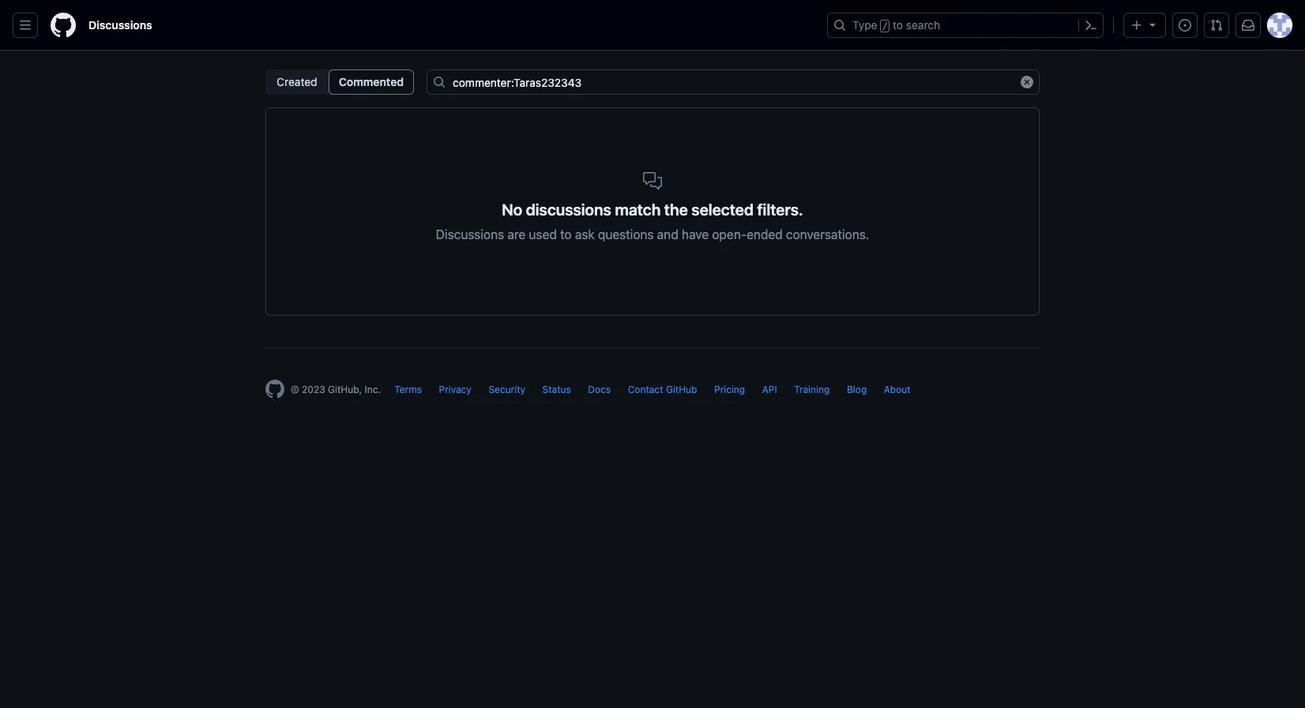 Task type: locate. For each thing, give the bounding box(es) containing it.
discussions
[[89, 18, 152, 32], [436, 228, 504, 242]]

Search all discussions text field
[[427, 70, 1040, 95]]

selected
[[692, 201, 754, 219]]

/
[[882, 21, 888, 32]]

contact github link
[[628, 384, 697, 396]]

type
[[853, 18, 878, 32]]

api
[[762, 384, 777, 396]]

type / to search
[[853, 18, 941, 32]]

issue opened image
[[1179, 19, 1192, 32]]

pricing link
[[714, 384, 745, 396]]

homepage image
[[266, 380, 284, 399]]

search image
[[433, 76, 446, 89]]

© 2023 github, inc.
[[291, 384, 381, 396]]

no discussions match the selected filters.
[[502, 201, 804, 219]]

to left ask
[[560, 228, 572, 242]]

discussions for discussions are used to ask questions and have open-ended conversations.
[[436, 228, 504, 242]]

commented
[[339, 75, 404, 89]]

terms link
[[395, 384, 422, 396]]

status
[[543, 384, 571, 396]]

clear image
[[1021, 76, 1034, 89]]

the
[[664, 201, 688, 219]]

match
[[615, 201, 661, 219]]

security link
[[489, 384, 526, 396]]

to
[[893, 18, 903, 32], [560, 228, 572, 242]]

0 horizontal spatial discussions
[[89, 18, 152, 32]]

inc.
[[365, 384, 381, 396]]

to right /
[[893, 18, 903, 32]]

contact github
[[628, 384, 697, 396]]

discussions right homepage image
[[89, 18, 152, 32]]

github
[[666, 384, 697, 396]]

1 vertical spatial discussions
[[436, 228, 504, 242]]

created
[[277, 75, 317, 89]]

ended
[[747, 228, 783, 242]]

discussions
[[526, 201, 612, 219]]

triangle down image
[[1147, 18, 1159, 31]]

list
[[266, 70, 414, 95]]

discussions left are
[[436, 228, 504, 242]]

0 vertical spatial to
[[893, 18, 903, 32]]

privacy
[[439, 384, 472, 396]]

questions
[[598, 228, 654, 242]]

0 vertical spatial discussions
[[89, 18, 152, 32]]

have
[[682, 228, 709, 242]]

training
[[794, 384, 830, 396]]

1 vertical spatial to
[[560, 228, 572, 242]]

1 horizontal spatial discussions
[[436, 228, 504, 242]]



Task type: describe. For each thing, give the bounding box(es) containing it.
used
[[529, 228, 557, 242]]

contact
[[628, 384, 663, 396]]

search
[[906, 18, 941, 32]]

0 horizontal spatial to
[[560, 228, 572, 242]]

status link
[[543, 384, 571, 396]]

privacy link
[[439, 384, 472, 396]]

2023
[[302, 384, 325, 396]]

blog
[[847, 384, 867, 396]]

are
[[508, 228, 526, 242]]

no
[[502, 201, 523, 219]]

about
[[884, 384, 911, 396]]

filters.
[[757, 201, 804, 219]]

discussions are used to ask questions and have open-ended conversations.
[[436, 228, 870, 242]]

discussions for discussions
[[89, 18, 152, 32]]

git pull request image
[[1211, 19, 1223, 32]]

created link
[[269, 73, 325, 91]]

1 horizontal spatial to
[[893, 18, 903, 32]]

©
[[291, 384, 299, 396]]

terms
[[395, 384, 422, 396]]

list containing created
[[266, 70, 414, 95]]

docs
[[588, 384, 611, 396]]

conversations.
[[786, 228, 870, 242]]

api link
[[762, 384, 777, 396]]

notifications image
[[1242, 19, 1255, 32]]

commented link
[[333, 73, 410, 91]]

homepage image
[[51, 13, 76, 38]]

plus image
[[1131, 19, 1144, 32]]

about link
[[884, 384, 911, 396]]

training link
[[794, 384, 830, 396]]

blog link
[[847, 384, 867, 396]]

pricing
[[714, 384, 745, 396]]

command palette image
[[1085, 19, 1098, 32]]

comment discussion image
[[643, 171, 662, 190]]

github,
[[328, 384, 362, 396]]

ask
[[575, 228, 595, 242]]

and
[[657, 228, 679, 242]]

docs link
[[588, 384, 611, 396]]

open-
[[712, 228, 747, 242]]

Discussions search field
[[427, 70, 1040, 95]]

security
[[489, 384, 526, 396]]



Task type: vqa. For each thing, say whether or not it's contained in the screenshot.
the About
yes



